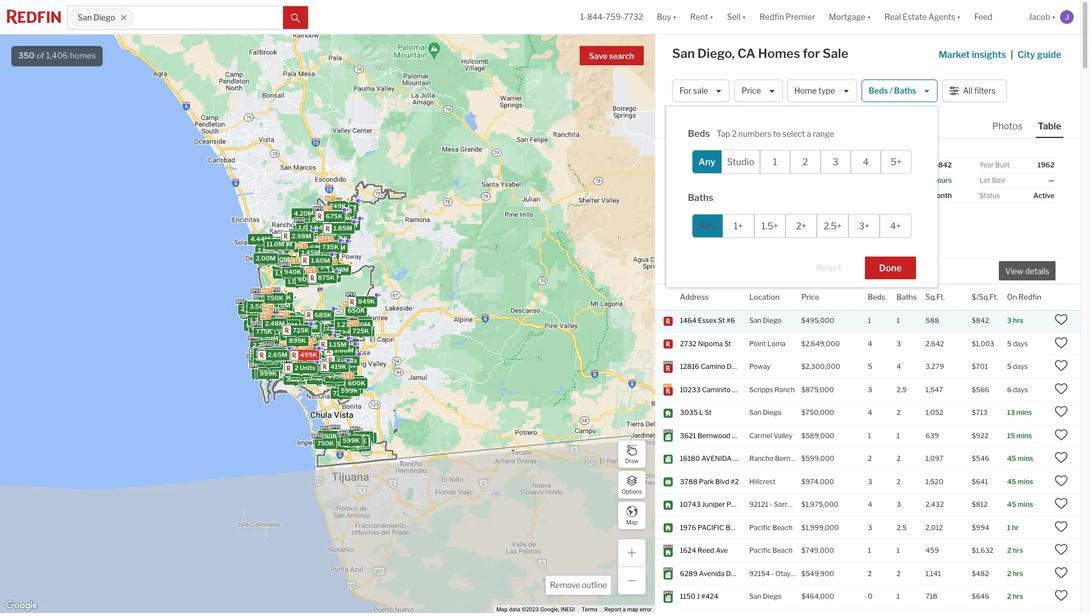 Task type: locate. For each thing, give the bounding box(es) containing it.
1 vertical spatial 3.35m
[[257, 370, 277, 378]]

mins for $922
[[1017, 431, 1033, 440]]

1 vertical spatial 939k
[[325, 375, 342, 383]]

favorite this home image for $482
[[1055, 566, 1069, 580]]

price button up $495,000
[[802, 284, 820, 310]]

1 5 days from the top
[[1008, 339, 1029, 348]]

diego down the 92154 - otay mesa
[[763, 592, 782, 601]]

0 vertical spatial 480k
[[329, 345, 346, 353]]

baths inside button
[[895, 86, 917, 96]]

0 horizontal spatial 940k
[[284, 268, 301, 276]]

395k up 350k
[[286, 316, 303, 323]]

1 horizontal spatial 485k
[[320, 431, 337, 439]]

0 vertical spatial 588
[[846, 251, 863, 261]]

1.29m
[[291, 348, 309, 356]]

639
[[926, 431, 940, 440]]

2 pacific beach from the top
[[750, 546, 793, 555]]

0 vertical spatial 2.5
[[897, 385, 907, 394]]

1 days from the top
[[1014, 339, 1029, 348]]

45 mins down 15 mins
[[1008, 454, 1034, 463]]

real estate agents ▾
[[885, 12, 961, 22]]

620k up 299k
[[304, 342, 322, 350]]

5 up 6
[[1008, 362, 1012, 371]]

2 beach from the top
[[773, 546, 793, 555]]

0 vertical spatial a
[[807, 129, 812, 139]]

45 mins
[[1008, 454, 1034, 463], [1008, 477, 1034, 486], [1008, 500, 1034, 509]]

0 vertical spatial 550k
[[329, 367, 347, 375]]

3.30m up 1.98m
[[275, 260, 295, 268]]

1.50m
[[269, 323, 288, 331], [276, 334, 295, 342], [303, 344, 322, 352], [263, 352, 282, 360], [289, 368, 308, 376]]

park
[[700, 477, 714, 486], [727, 500, 742, 509]]

1.13m right 685k
[[333, 318, 351, 326]]

1 horizontal spatial 675k
[[326, 212, 343, 220]]

0 vertical spatial option group
[[692, 150, 912, 174]]

1 vertical spatial 1.03m
[[320, 272, 339, 280]]

5 down '3 hrs'
[[1008, 339, 1012, 348]]

1 vertical spatial pacific
[[750, 546, 772, 555]]

3 45 mins from the top
[[1008, 500, 1034, 509]]

2 days from the top
[[1014, 362, 1029, 371]]

poway
[[750, 362, 771, 371]]

diego,
[[698, 46, 735, 61]]

redfin right on
[[1019, 292, 1042, 301]]

940k right 349k
[[355, 326, 372, 334]]

949k up 1.99m
[[308, 329, 325, 337]]

996k
[[319, 230, 337, 238]]

1 pacific from the top
[[750, 523, 772, 532]]

$1,999,000
[[802, 523, 840, 532]]

None search field
[[134, 6, 283, 29]]

0 horizontal spatial 1.15m
[[277, 314, 295, 322]]

1 vertical spatial 2.60m
[[292, 369, 312, 377]]

3 hrs from the top
[[1014, 569, 1024, 578]]

45 for $546
[[1008, 454, 1017, 463]]

1 horizontal spatial 1.79m
[[322, 266, 341, 273]]

1
[[774, 156, 778, 167], [869, 316, 872, 325], [897, 316, 901, 325], [869, 431, 872, 440], [897, 431, 901, 440], [1008, 523, 1011, 532], [869, 546, 872, 555], [897, 546, 901, 555], [897, 592, 901, 601]]

1 2 hrs from the top
[[1008, 546, 1024, 555]]

beach
[[726, 523, 750, 532]]

1.90m up 389k
[[322, 337, 341, 345]]

869k right 555k
[[319, 269, 337, 277]]

798k
[[266, 292, 283, 300]]

3.30m down 2.95m
[[277, 243, 296, 250]]

350 of 1,406 homes
[[18, 51, 96, 61]]

#424
[[702, 592, 719, 601]]

mins right 15
[[1017, 431, 1033, 440]]

beach for $1,999,000
[[773, 523, 793, 532]]

450k
[[292, 369, 309, 377]]

1.09m down 920k on the top
[[288, 277, 307, 285]]

days for $701
[[1014, 362, 1029, 371]]

920k
[[293, 264, 311, 272]]

2 2.5 from the top
[[897, 523, 907, 532]]

data
[[509, 606, 521, 613]]

1 beach from the top
[[773, 523, 793, 532]]

0 vertical spatial days
[[1014, 339, 1029, 348]]

395k
[[286, 316, 303, 323], [316, 438, 333, 446]]

▾ right buy
[[673, 12, 677, 22]]

845k down the 765k
[[337, 440, 355, 448]]

#6 inside 1464 essex st #6 link
[[727, 316, 736, 325]]

429k
[[312, 345, 329, 353], [324, 363, 341, 371]]

any inside "any" option
[[699, 221, 717, 231]]

425k down 669k
[[325, 363, 342, 371]]

1 vertical spatial 2.5
[[897, 523, 907, 532]]

any for studio
[[699, 156, 716, 167]]

4 favorite this home image from the top
[[1055, 428, 1069, 442]]

3 favorite this home image from the top
[[1055, 359, 1069, 373]]

hrs for $842
[[1014, 316, 1024, 325]]

favorite this home image for $646
[[1055, 589, 1069, 603]]

2 favorite this home image from the top
[[1055, 336, 1069, 350]]

san for 3035 l st
[[750, 408, 762, 417]]

- right the 92121
[[770, 500, 773, 509]]

16180
[[681, 454, 701, 463]]

350k
[[283, 328, 300, 336]]

1.70m
[[272, 301, 290, 309], [260, 334, 278, 342], [302, 352, 321, 360], [267, 359, 286, 367]]

$875,000
[[802, 385, 835, 394]]

on
[[1008, 292, 1018, 301]]

1.99m
[[310, 347, 328, 355]]

5 days up 6 days
[[1008, 362, 1029, 371]]

▾ for buy ▾
[[673, 12, 677, 22]]

baths up "any" option at the right top
[[688, 192, 714, 203]]

1 horizontal spatial 2.60m
[[337, 340, 357, 347]]

beach down sorrento
[[773, 523, 793, 532]]

1 horizontal spatial 500k
[[317, 244, 334, 252]]

5 days down '3 hrs'
[[1008, 339, 1029, 348]]

0 horizontal spatial 588
[[846, 251, 863, 261]]

550k down 669k
[[329, 367, 347, 375]]

0 vertical spatial any
[[699, 156, 716, 167]]

1 45 mins from the top
[[1008, 454, 1034, 463]]

2 vertical spatial 1.08m
[[335, 346, 354, 354]]

▾ left user photo at the right of the page
[[1053, 12, 1056, 22]]

st
[[719, 316, 726, 325], [725, 339, 732, 348], [705, 408, 712, 417]]

3 inside checkbox
[[833, 156, 839, 167]]

avenida
[[702, 454, 732, 463]]

beds for beds / baths
[[869, 86, 889, 96]]

Studio checkbox
[[722, 150, 761, 174]]

2 hrs right $482
[[1008, 569, 1024, 578]]

425k up 1.99m
[[312, 333, 328, 341]]

1 ▾ from the left
[[673, 12, 677, 22]]

draw
[[626, 457, 639, 464]]

view
[[1006, 266, 1024, 276]]

0 horizontal spatial 1.08m
[[274, 325, 293, 333]]

beds left /
[[869, 86, 889, 96]]

days for $1,003
[[1014, 339, 1029, 348]]

940k down 325k
[[284, 268, 301, 276]]

- for 92121
[[770, 500, 773, 509]]

any inside 'any' checkbox
[[699, 156, 716, 167]]

hrs right $646
[[1014, 592, 1024, 601]]

san diego down the 92154
[[750, 592, 782, 601]]

735k down the 868k
[[339, 370, 355, 378]]

1 checkbox
[[761, 150, 791, 174]]

735k down 996k
[[322, 243, 339, 251]]

2 45 from the top
[[1008, 477, 1017, 486]]

- for 92154
[[772, 569, 775, 578]]

0 vertical spatial price
[[742, 86, 762, 96]]

2 vertical spatial days
[[1014, 385, 1029, 394]]

1 horizontal spatial 650k
[[348, 306, 365, 314]]

1 favorite this home image from the top
[[1055, 313, 1069, 327]]

#6 right essex
[[727, 316, 736, 325]]

0 vertical spatial 1.13m
[[331, 265, 349, 273]]

1 vertical spatial 588
[[926, 316, 940, 325]]

pacific for 1624 reed ave
[[750, 546, 772, 555]]

scripps
[[750, 385, 774, 394]]

1 horizontal spatial a
[[807, 129, 812, 139]]

650k
[[348, 306, 365, 314], [307, 370, 324, 377]]

pacific up the 92154
[[750, 546, 772, 555]]

days right 6
[[1014, 385, 1029, 394]]

2 vertical spatial 700k
[[345, 377, 362, 385]]

1 vertical spatial option group
[[692, 214, 912, 238]]

1 45 from the top
[[1008, 454, 1017, 463]]

3 hours
[[928, 176, 953, 184]]

terms
[[582, 606, 598, 613]]

1.5+ radio
[[755, 214, 786, 238]]

3 days from the top
[[1014, 385, 1029, 394]]

4 checkbox
[[851, 150, 882, 174]]

$842 up $1,003
[[973, 316, 990, 325]]

1 vertical spatial redfin
[[1019, 292, 1042, 301]]

san diego left remove san diego image
[[78, 13, 115, 22]]

sq.ft. button
[[926, 284, 946, 310]]

2 hrs for $482
[[1008, 569, 1024, 578]]

pacific right beach
[[750, 523, 772, 532]]

favorite this home image for $922
[[1055, 428, 1069, 442]]

map left data
[[497, 606, 508, 613]]

beds inside button
[[869, 86, 889, 96]]

15
[[1008, 431, 1016, 440]]

5 days for $1,003
[[1008, 339, 1029, 348]]

1 vertical spatial ft.
[[856, 261, 863, 270]]

favorite this home image for $713
[[1055, 405, 1069, 419]]

0 vertical spatial 845k
[[302, 324, 319, 331]]

real
[[885, 12, 902, 22]]

2 hrs down hr
[[1008, 546, 1024, 555]]

5+ checkbox
[[882, 150, 912, 174]]

1.13m down the 1.31m
[[331, 265, 349, 273]]

0 horizontal spatial 650k
[[307, 370, 324, 377]]

favorite this home image for $994
[[1055, 520, 1069, 534]]

ave
[[716, 546, 728, 555]]

2 hrs for $1,632
[[1008, 546, 1024, 555]]

2 vertical spatial 1.15m
[[301, 350, 318, 358]]

$546
[[973, 454, 990, 463]]

389k
[[322, 347, 340, 355]]

869k
[[319, 269, 337, 277], [322, 361, 339, 369]]

pacific for 1976 pacific beach dr
[[750, 523, 772, 532]]

2 45 mins from the top
[[1008, 477, 1034, 486]]

- left otay
[[772, 569, 775, 578]]

hrs down hr
[[1014, 546, 1024, 555]]

5 for 2,642
[[1008, 339, 1012, 348]]

las
[[737, 569, 748, 578]]

2 vertical spatial beds
[[869, 292, 886, 301]]

▾ for rent ▾
[[710, 12, 714, 22]]

2 hrs for $646
[[1008, 592, 1024, 601]]

0 vertical spatial 400k
[[299, 267, 317, 275]]

st inside "link"
[[725, 339, 732, 348]]

1 vertical spatial baths
[[688, 192, 714, 203]]

2.5 left 2,012
[[897, 523, 907, 532]]

0 horizontal spatial 575k
[[286, 341, 303, 349]]

san diego for 1464 essex st #6
[[750, 316, 782, 325]]

option group
[[692, 150, 912, 174], [692, 214, 912, 238]]

1 vertical spatial beds
[[688, 128, 710, 139]]

a inside 'dialog'
[[807, 129, 812, 139]]

3 45 from the top
[[1008, 500, 1017, 509]]

1 horizontal spatial 1.08m
[[308, 263, 327, 271]]

1,547
[[926, 385, 944, 394]]

45 down 15
[[1008, 454, 1017, 463]]

3.30m
[[277, 243, 296, 250], [275, 260, 295, 268]]

hrs right $482
[[1014, 569, 1024, 578]]

1 vertical spatial 940k
[[355, 326, 372, 334]]

1 horizontal spatial 960k
[[328, 377, 346, 385]]

▾ right agents
[[958, 12, 961, 22]]

2 hrs from the top
[[1014, 546, 1024, 555]]

mortgage ▾ button
[[830, 0, 872, 34]]

899k down 350k
[[289, 336, 306, 344]]

3 2 hrs from the top
[[1008, 592, 1024, 601]]

dialog
[[667, 107, 938, 287]]

92121 - sorrento $1,975,000
[[750, 500, 839, 509]]

2.60m
[[337, 340, 357, 347], [292, 369, 312, 377]]

1 horizontal spatial $842
[[973, 316, 990, 325]]

1.60m down "625k"
[[311, 256, 330, 264]]

490k
[[292, 368, 310, 375], [320, 432, 337, 440]]

1.58m
[[297, 367, 316, 375]]

map for map data ©2023 google, inegi
[[497, 606, 508, 613]]

st right nipoma
[[725, 339, 732, 348]]

diego down scripps ranch
[[763, 408, 782, 417]]

city
[[1018, 49, 1036, 60]]

588 for 588 sq. ft.
[[846, 251, 863, 261]]

1 horizontal spatial 588
[[926, 316, 940, 325]]

3 ▾ from the left
[[743, 12, 746, 22]]

2.5+
[[824, 221, 843, 231]]

0 vertical spatial 1.09m
[[298, 223, 317, 231]]

san up carmel
[[750, 408, 762, 417]]

estate
[[903, 12, 927, 22]]

$482
[[973, 569, 990, 578]]

favorite this home image for $546
[[1055, 451, 1069, 465]]

3.35m up 589k
[[273, 240, 292, 248]]

4 right $750,000
[[869, 408, 873, 417]]

mins right $641
[[1018, 477, 1034, 486]]

st right l
[[705, 408, 712, 417]]

1 vertical spatial price button
[[802, 284, 820, 310]]

1464 essex st #6 link
[[681, 316, 740, 326]]

▾ for mortgage ▾
[[868, 12, 872, 22]]

3 inside listed by redfin 3 hrs ago 3d walkthrough
[[734, 145, 737, 152]]

days up 6 days
[[1014, 362, 1029, 371]]

1 vertical spatial 550k
[[357, 433, 374, 441]]

favorite this home image
[[876, 264, 890, 277], [1055, 382, 1069, 396], [1055, 405, 1069, 419], [1055, 451, 1069, 465], [1055, 497, 1069, 511], [1055, 543, 1069, 557], [1055, 566, 1069, 580]]

▾ right sell
[[743, 12, 746, 22]]

2 pacific from the top
[[750, 546, 772, 555]]

0 horizontal spatial ft.
[[856, 261, 863, 270]]

san up point at the right
[[750, 316, 762, 325]]

3 checkbox
[[821, 150, 851, 174]]

walkthrough
[[689, 158, 736, 165]]

0 vertical spatial st
[[719, 316, 726, 325]]

1 horizontal spatial park
[[727, 500, 742, 509]]

beach up otay
[[773, 546, 793, 555]]

1.60m up 810k
[[307, 342, 326, 350]]

400k up the "660k"
[[304, 322, 322, 330]]

days for $566
[[1014, 385, 1029, 394]]

845k down 685k
[[302, 324, 319, 331]]

1 horizontal spatial 3 units
[[290, 370, 311, 378]]

45 right $641
[[1008, 477, 1017, 486]]

6 ▾ from the left
[[1053, 12, 1056, 22]]

size
[[993, 176, 1006, 184]]

695k
[[328, 226, 346, 234]]

0 vertical spatial $842
[[935, 161, 953, 169]]

1 vertical spatial 490k
[[320, 432, 337, 440]]

6 favorite this home image from the top
[[1055, 520, 1069, 534]]

4 down beds button
[[869, 339, 873, 348]]

45 up 1 hr at the right
[[1008, 500, 1017, 509]]

1 horizontal spatial map
[[627, 519, 638, 525]]

4+ radio
[[881, 214, 912, 238]]

pacific beach up the 92154 - otay mesa
[[750, 546, 793, 555]]

ft.
[[895, 161, 903, 169], [856, 261, 863, 270]]

0 vertical spatial 1.79m
[[322, 266, 341, 273]]

2 5 days from the top
[[1008, 362, 1029, 371]]

639k
[[267, 348, 284, 356]]

st right essex
[[719, 316, 726, 325]]

2 vertical spatial 675k
[[352, 441, 369, 449]]

map
[[627, 519, 638, 525], [497, 606, 508, 613]]

0 horizontal spatial $842
[[935, 161, 953, 169]]

469k
[[283, 341, 300, 349]]

4 for $2,649,000
[[869, 339, 873, 348]]

2.5 left 1,547
[[897, 385, 907, 394]]

1 2.5 from the top
[[897, 385, 907, 394]]

favorite button image
[[846, 141, 866, 161]]

map inside button
[[627, 519, 638, 525]]

favorite this home image
[[1055, 313, 1069, 327], [1055, 336, 1069, 350], [1055, 359, 1069, 373], [1055, 428, 1069, 442], [1055, 474, 1069, 488], [1055, 520, 1069, 534], [1055, 589, 1069, 603]]

5 favorite this home image from the top
[[1055, 474, 1069, 488]]

san for 1150 j #424
[[750, 592, 762, 601]]

price down 'ca'
[[742, 86, 762, 96]]

1 vertical spatial 480k
[[289, 364, 306, 372]]

1 horizontal spatial 899k
[[289, 336, 306, 344]]

4+
[[891, 221, 902, 231]]

4 for $1,975,000
[[869, 500, 873, 509]]

beds left baths button
[[869, 292, 886, 301]]

400k down "625k"
[[299, 267, 317, 275]]

1962
[[1038, 161, 1055, 169]]

baths down "x-out this home" image
[[897, 292, 918, 301]]

pacific beach for $1,999,000
[[750, 523, 793, 532]]

6289
[[681, 569, 698, 578]]

©2023
[[522, 606, 539, 613]]

1 pacific beach from the top
[[750, 523, 793, 532]]

949k up 312k
[[307, 363, 324, 371]]

2.50m
[[298, 322, 318, 330], [254, 353, 273, 361], [288, 368, 308, 376]]

2.48m
[[265, 319, 285, 327]]

error
[[640, 606, 652, 613]]

7 favorite this home image from the top
[[1055, 589, 1069, 603]]

3035
[[681, 408, 698, 417]]

baths right /
[[895, 86, 917, 96]]

camino
[[701, 362, 726, 371]]

1 hrs from the top
[[1014, 316, 1024, 325]]

10233 caminito surabaya link
[[681, 385, 762, 395]]

2.5+ radio
[[818, 214, 849, 238]]

0 vertical spatial #6
[[727, 316, 736, 325]]

1.60m up "1.88m"
[[256, 349, 275, 357]]

days down '3 hrs'
[[1014, 339, 1029, 348]]

500k up 3.70m
[[271, 350, 288, 358]]

400k
[[299, 267, 317, 275], [304, 322, 322, 330]]

st for essex
[[719, 316, 726, 325]]

favorite this home image for $566
[[1055, 382, 1069, 396]]

previous button image
[[683, 202, 695, 214]]

1.20m
[[302, 244, 321, 252], [260, 256, 278, 264], [250, 316, 269, 324], [352, 321, 370, 329], [307, 326, 326, 334], [342, 327, 361, 335], [264, 353, 282, 361], [302, 364, 321, 372]]

7732
[[624, 12, 644, 22]]

550k right 770k
[[357, 433, 374, 441]]

diego up loma
[[763, 316, 782, 325]]

960k up 3.45m
[[261, 298, 278, 305]]

jacob ▾
[[1030, 12, 1056, 22]]

blvd
[[716, 477, 730, 486]]

0 vertical spatial redfin
[[760, 12, 785, 22]]

st for l
[[705, 408, 712, 417]]

13 mins
[[1008, 408, 1033, 417]]

0 vertical spatial 485k
[[291, 369, 308, 377]]

bed
[[807, 261, 819, 270]]

mins for $713
[[1017, 408, 1033, 417]]

4 ▾ from the left
[[868, 12, 872, 22]]

1 vertical spatial 620k
[[304, 342, 322, 350]]

2 2 hrs from the top
[[1008, 569, 1024, 578]]

3+ radio
[[849, 214, 881, 238]]

2 hrs right $646
[[1008, 592, 1024, 601]]

92121
[[750, 500, 769, 509]]

1 vertical spatial days
[[1014, 362, 1029, 371]]

city guide link
[[1018, 48, 1064, 62]]

map region
[[0, 25, 773, 613]]

inegi
[[561, 606, 575, 613]]

0 vertical spatial 11.0m
[[266, 240, 284, 248]]

1 vertical spatial map
[[497, 606, 508, 613]]

1 vertical spatial 1.15m
[[329, 340, 347, 348]]

939k
[[326, 345, 343, 353], [325, 375, 342, 383]]

1 horizontal spatial price
[[802, 292, 820, 301]]

2 inside checkbox
[[803, 156, 809, 167]]

park right juniper
[[727, 500, 742, 509]]

555k
[[299, 267, 317, 275]]

1 vertical spatial -
[[772, 569, 775, 578]]

575k right 545k
[[350, 437, 367, 445]]

3.88m
[[336, 203, 356, 211]]

1.09m up 2.98m
[[298, 223, 317, 231]]

4 hrs from the top
[[1014, 592, 1024, 601]]

remove san diego image
[[121, 14, 127, 21]]

2 ▾ from the left
[[710, 12, 714, 22]]

3
[[734, 145, 737, 152], [833, 156, 839, 167], [928, 176, 933, 184], [1008, 316, 1012, 325], [897, 339, 902, 348], [262, 347, 266, 355], [290, 370, 294, 378], [869, 385, 873, 394], [869, 477, 873, 486], [897, 500, 902, 509], [869, 523, 873, 532]]

1.80m
[[262, 357, 281, 365], [261, 364, 280, 372], [312, 374, 331, 382]]

price up $495,000
[[802, 292, 820, 301]]

1 horizontal spatial 480k
[[329, 345, 346, 353]]

park left 'blvd' at the bottom right
[[700, 477, 714, 486]]

▾ right mortgage on the right top
[[868, 12, 872, 22]]

essex
[[698, 316, 717, 325]]

san diego up point loma
[[750, 316, 782, 325]]

2+
[[797, 221, 807, 231]]



Task type: describe. For each thing, give the bounding box(es) containing it.
$701
[[973, 362, 989, 371]]

1 vertical spatial 429k
[[324, 363, 341, 371]]

photo of 1464 essex st #6, san diego, ca 92103 image
[[673, 139, 869, 284]]

1 vertical spatial 650k
[[307, 370, 324, 377]]

rent ▾ button
[[684, 0, 721, 34]]

0 vertical spatial 5.50m
[[295, 226, 315, 234]]

1 inside checkbox
[[774, 156, 778, 167]]

325k
[[277, 257, 294, 265]]

3d
[[680, 158, 688, 165]]

0 horizontal spatial 480k
[[289, 364, 306, 372]]

hrs for $482
[[1014, 569, 1024, 578]]

terms link
[[582, 606, 598, 613]]

baths button
[[897, 284, 918, 310]]

930k
[[289, 369, 306, 377]]

0 horizontal spatial price
[[742, 86, 762, 96]]

615k
[[291, 364, 307, 371]]

0 horizontal spatial 485k
[[291, 369, 308, 377]]

google image
[[3, 598, 40, 613]]

16180 avenida venusto #38 link
[[681, 454, 781, 464]]

1 vertical spatial 700k
[[310, 364, 327, 372]]

select
[[783, 129, 806, 139]]

5 days for $701
[[1008, 362, 1029, 371]]

660k
[[312, 331, 329, 339]]

remove
[[550, 580, 581, 590]]

0 vertical spatial 1.03m
[[304, 217, 322, 225]]

2.5 for 1,547
[[897, 385, 907, 394]]

for
[[803, 46, 821, 61]]

all
[[964, 86, 973, 96]]

459
[[926, 546, 940, 555]]

1 up 0 in the bottom of the page
[[869, 546, 872, 555]]

1 vertical spatial 995k
[[308, 374, 325, 382]]

45 mins for $546
[[1008, 454, 1034, 463]]

sell ▾ button
[[728, 0, 746, 34]]

2 vertical spatial 1.03m
[[274, 314, 293, 322]]

1.33m
[[289, 369, 308, 377]]

3.20m
[[254, 369, 274, 377]]

sq.ft.
[[926, 292, 946, 301]]

1 down baths button
[[897, 316, 901, 325]]

any for 1+
[[699, 221, 717, 231]]

san diego for 1150 j #424
[[750, 592, 782, 601]]

365k
[[311, 365, 328, 373]]

premier
[[786, 12, 816, 22]]

312k
[[312, 372, 327, 380]]

0 vertical spatial 960k
[[261, 298, 278, 305]]

1-844-759-7732
[[581, 12, 644, 22]]

san for 1464 essex st #6
[[750, 316, 762, 325]]

san up homes
[[78, 13, 92, 22]]

0 vertical spatial 1.05m
[[304, 330, 323, 338]]

1 vertical spatial 3 units
[[290, 370, 311, 378]]

2 horizontal spatial 1.08m
[[335, 346, 354, 354]]

1.90m up 990k
[[264, 297, 283, 305]]

1 down beds button
[[869, 316, 872, 325]]

45 mins for $641
[[1008, 477, 1034, 486]]

$495,000
[[802, 316, 835, 325]]

san diego for 3035 l st
[[750, 408, 782, 417]]

▾ for jacob ▾
[[1053, 12, 1056, 22]]

st for nipoma
[[725, 339, 732, 348]]

mins for $546
[[1018, 454, 1034, 463]]

2.85m
[[252, 317, 272, 325]]

1+ radio
[[723, 214, 755, 238]]

1 vertical spatial 475k
[[307, 349, 323, 356]]

479k
[[322, 365, 339, 373]]

1 vertical spatial 1.05m
[[295, 347, 313, 355]]

0 vertical spatial 849k
[[305, 270, 323, 278]]

1 horizontal spatial price button
[[802, 284, 820, 310]]

mins for $641
[[1018, 477, 1034, 486]]

0 vertical spatial 995k
[[324, 344, 342, 352]]

surabaya
[[733, 385, 762, 394]]

4.36m
[[258, 300, 278, 308]]

0 vertical spatial 869k
[[319, 269, 337, 277]]

j
[[697, 592, 700, 601]]

1 vertical spatial a
[[623, 606, 626, 613]]

#6 inside 6289 avenida de las vistas #6 link
[[771, 569, 780, 578]]

6
[[1008, 385, 1012, 394]]

3.40m
[[261, 362, 281, 370]]

1.44m
[[292, 354, 310, 362]]

report a map error
[[605, 606, 652, 613]]

1 horizontal spatial 4.00m
[[282, 351, 302, 359]]

0 horizontal spatial 4.00m
[[251, 359, 272, 367]]

0
[[869, 592, 873, 601]]

1 vertical spatial 1.13m
[[333, 318, 351, 326]]

979k
[[328, 214, 345, 222]]

for sale
[[680, 86, 709, 96]]

redfin premier button
[[753, 0, 823, 34]]

0 horizontal spatial price button
[[735, 79, 783, 102]]

carmel valley
[[750, 431, 793, 440]]

view details button
[[1000, 261, 1056, 281]]

1 vertical spatial 425k
[[325, 363, 342, 371]]

925k down 419k at the bottom of page
[[329, 370, 346, 378]]

beds button
[[869, 284, 886, 310]]

dialog containing beds
[[667, 107, 938, 287]]

1 horizontal spatial 395k
[[316, 438, 333, 446]]

0 vertical spatial 2.50m
[[298, 322, 318, 330]]

1 vertical spatial 499k
[[327, 372, 345, 380]]

950k
[[288, 339, 306, 347]]

0 horizontal spatial redfin
[[760, 12, 785, 22]]

reset button
[[803, 257, 857, 279]]

320k
[[299, 351, 316, 359]]

map for map
[[627, 519, 638, 525]]

diego left remove san diego image
[[94, 13, 115, 22]]

2,012
[[926, 523, 944, 532]]

mins for $812
[[1018, 500, 1034, 509]]

favorite this home image for $1,003
[[1055, 336, 1069, 350]]

on redfin button
[[1008, 284, 1042, 310]]

1 vertical spatial 5.50m
[[255, 294, 275, 302]]

1 horizontal spatial redfin
[[1019, 292, 1042, 301]]

2 vertical spatial baths
[[897, 292, 918, 301]]

1 horizontal spatial 830k
[[297, 325, 315, 333]]

hrs for $646
[[1014, 592, 1024, 601]]

diego for 3035 l st
[[763, 408, 782, 417]]

1.98m
[[275, 269, 294, 277]]

3 hrs
[[1008, 316, 1024, 325]]

pacific beach for $749,000
[[750, 546, 793, 555]]

990k
[[267, 310, 284, 318]]

favorite this home image for $812
[[1055, 497, 1069, 511]]

1.59m
[[287, 367, 306, 375]]

submit search image
[[291, 13, 300, 23]]

1 left 459
[[897, 546, 901, 555]]

0 vertical spatial 3 units
[[262, 347, 283, 355]]

2732 nipoma st link
[[681, 339, 740, 349]]

0 horizontal spatial 550k
[[329, 367, 347, 375]]

0 vertical spatial 575k
[[286, 341, 303, 349]]

0 vertical spatial 3.35m
[[273, 240, 292, 248]]

2.5 for 2,012
[[897, 523, 907, 532]]

0 horizontal spatial 830k
[[252, 326, 269, 334]]

san diego, ca homes for sale
[[673, 46, 849, 61]]

favorite button checkbox
[[846, 141, 866, 161]]

0 vertical spatial 650k
[[348, 306, 365, 314]]

2 option group from the top
[[692, 214, 912, 238]]

0 vertical spatial 429k
[[312, 345, 329, 353]]

0 vertical spatial 899k
[[261, 254, 279, 262]]

1 vertical spatial 850k
[[318, 349, 335, 357]]

0 horizontal spatial 495k
[[262, 348, 279, 356]]

588 sq. ft.
[[846, 251, 863, 270]]

to
[[774, 129, 781, 139]]

san left diego,
[[673, 46, 695, 61]]

favorite this home image for $1,632
[[1055, 543, 1069, 557]]

1 vertical spatial 1.09m
[[288, 277, 307, 285]]

0 vertical spatial 499k
[[321, 348, 338, 356]]

1 vertical spatial 869k
[[322, 361, 339, 369]]

2 vertical spatial 2.50m
[[288, 368, 308, 376]]

1 vertical spatial 3.30m
[[275, 260, 295, 268]]

330k
[[322, 351, 339, 359]]

2+ radio
[[786, 214, 818, 238]]

1 horizontal spatial 550k
[[357, 433, 374, 441]]

hrs for $1,632
[[1014, 546, 1024, 555]]

0 horizontal spatial 395k
[[286, 316, 303, 323]]

925k up 669k
[[334, 342, 351, 350]]

6.95m
[[250, 306, 270, 314]]

10743 juniper park link
[[681, 500, 742, 510]]

0 horizontal spatial 845k
[[302, 324, 319, 331]]

mortgage
[[830, 12, 866, 22]]

1.60m down 2.98m
[[306, 243, 325, 251]]

beach for $749,000
[[773, 546, 793, 555]]

1 vertical spatial 400k
[[304, 322, 322, 330]]

15 mins
[[1008, 431, 1033, 440]]

diego for 1150 j #424
[[763, 592, 782, 601]]

favorite this home image for $641
[[1055, 474, 1069, 488]]

0 vertical spatial 500k
[[317, 244, 334, 252]]

0 vertical spatial 490k
[[292, 368, 310, 375]]

diego for 1464 essex st #6
[[763, 316, 782, 325]]

1,520
[[926, 477, 944, 486]]

favorite this home image for $842
[[1055, 313, 1069, 327]]

0 vertical spatial 939k
[[326, 345, 343, 353]]

4 for $750,000
[[869, 408, 873, 417]]

3035 l st
[[681, 408, 712, 417]]

user photo image
[[1061, 10, 1075, 24]]

1 horizontal spatial 445k
[[314, 331, 331, 339]]

status
[[980, 191, 1001, 200]]

4 inside checkbox
[[864, 156, 870, 167]]

map data ©2023 google, inegi
[[497, 606, 575, 613]]

homes
[[759, 46, 801, 61]]

1 vertical spatial 899k
[[289, 336, 306, 344]]

Any radio
[[692, 214, 724, 238]]

1 horizontal spatial 620k
[[304, 342, 322, 350]]

0 horizontal spatial 445k
[[292, 323, 309, 331]]

92154
[[750, 569, 771, 578]]

1 vertical spatial 500k
[[271, 350, 288, 358]]

870k
[[330, 218, 347, 226]]

1 vertical spatial 735k
[[339, 370, 355, 378]]

0 vertical spatial 940k
[[284, 268, 301, 276]]

5 ▾ from the left
[[958, 12, 961, 22]]

for sale button
[[673, 79, 730, 102]]

0 horizontal spatial 675k
[[288, 364, 305, 372]]

1 vertical spatial $842
[[973, 316, 990, 325]]

0 horizontal spatial park
[[700, 477, 714, 486]]

949k up 950k
[[299, 329, 316, 337]]

45 for $812
[[1008, 500, 1017, 509]]

1 option group from the top
[[692, 150, 912, 174]]

625k
[[307, 248, 324, 256]]

lot size
[[980, 176, 1006, 184]]

all filters button
[[943, 79, 1008, 102]]

0 vertical spatial 735k
[[322, 243, 339, 251]]

1 right 0 in the bottom of the page
[[897, 592, 901, 601]]

1 hr
[[1008, 523, 1020, 532]]

2 horizontal spatial 1.15m
[[329, 340, 347, 348]]

0 vertical spatial 850k
[[326, 212, 344, 220]]

2 checkbox
[[791, 150, 821, 174]]

290k
[[320, 361, 337, 369]]

5 right $2,300,000
[[869, 362, 873, 371]]

0 vertical spatial 425k
[[312, 333, 328, 341]]

0 vertical spatial 700k
[[338, 211, 355, 219]]

$324/month
[[911, 191, 953, 200]]

0 vertical spatial 3.30m
[[277, 243, 296, 250]]

45 mins for $812
[[1008, 500, 1034, 509]]

beds for beds button
[[869, 292, 886, 301]]

588 for 588
[[926, 316, 940, 325]]

4 left '3,279'
[[897, 362, 902, 371]]

address
[[681, 292, 709, 301]]

0 vertical spatial 475k
[[318, 328, 335, 336]]

2.90m
[[240, 306, 260, 314]]

1.90m down 2.20m
[[252, 334, 271, 342]]

$750,000
[[802, 408, 835, 417]]

45 for $641
[[1008, 477, 1017, 486]]

1.27m
[[337, 320, 355, 328]]

1 vertical spatial 2.50m
[[254, 353, 273, 361]]

720k
[[333, 219, 350, 227]]

645k
[[282, 339, 299, 347]]

ft. inside the 588 sq. ft.
[[856, 261, 863, 270]]

349k
[[323, 325, 340, 333]]

1 vertical spatial 1.79m
[[286, 346, 305, 354]]

ca
[[738, 46, 756, 61]]

740k
[[288, 351, 305, 359]]

925k down 695k
[[331, 234, 348, 242]]

beds / baths
[[869, 86, 917, 96]]

1 left "639" at the right bottom of page
[[897, 431, 901, 440]]

1624 reed ave
[[681, 546, 728, 555]]

5 for 3,279
[[1008, 362, 1012, 371]]

Any checkbox
[[692, 150, 723, 174]]

1 horizontal spatial 575k
[[350, 437, 367, 445]]

x-out this home image
[[899, 264, 913, 277]]

listed
[[680, 145, 701, 152]]

1 left hr
[[1008, 523, 1011, 532]]

juniper
[[703, 500, 726, 509]]

1624 reed ave link
[[681, 546, 740, 556]]

1 right $589,000 at right bottom
[[869, 431, 872, 440]]

2.15m
[[260, 355, 279, 363]]

925k down "625k"
[[305, 267, 321, 275]]

2 vertical spatial 849k
[[300, 374, 318, 382]]

0 vertical spatial 620k
[[284, 317, 301, 325]]

1 vertical spatial 485k
[[320, 431, 337, 439]]

details
[[1026, 266, 1050, 276]]

1 horizontal spatial 495k
[[300, 351, 317, 359]]

▾ for sell ▾
[[743, 12, 746, 22]]

1 vertical spatial 849k
[[358, 297, 375, 305]]

#108
[[740, 431, 757, 440]]

favorite this home image for $701
[[1055, 359, 1069, 373]]



Task type: vqa. For each thing, say whether or not it's contained in the screenshot.
Draw button
yes



